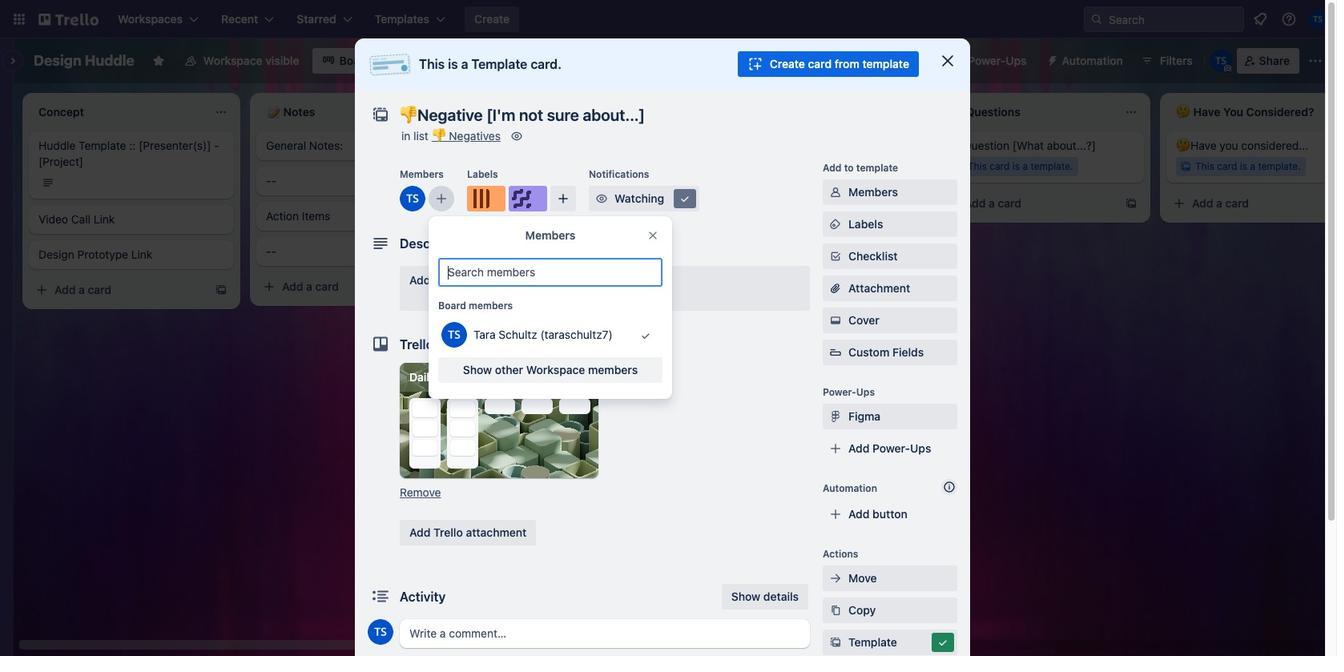 Task type: describe. For each thing, give the bounding box(es) containing it.
tara
[[474, 328, 496, 341]]

schultz
[[499, 328, 538, 341]]

[presenter(s)]
[[139, 139, 211, 152]]

ups inside button
[[1006, 54, 1027, 67]]

card inside create card from template 'button'
[[808, 57, 832, 71]]

1
[[873, 170, 878, 182]]

daily board
[[410, 370, 470, 384]]

board iq - sign in
[[830, 54, 924, 67]]

design prototype link
[[38, 248, 153, 261]]

add a card down design prototype link
[[55, 283, 111, 297]]

card down 🙋question [what about...?]
[[998, 196, 1022, 210]]

copy link
[[823, 598, 958, 624]]

filters button
[[1136, 48, 1198, 74]]

watching button
[[589, 186, 700, 212]]

link for design prototype link
[[131, 248, 153, 261]]

items
[[302, 209, 331, 223]]

video call link
[[38, 212, 115, 226]]

to
[[845, 162, 854, 174]]

visible
[[265, 54, 299, 67]]

members link
[[823, 180, 958, 205]]

tara schultz (taraschultz7) image right 1
[[891, 167, 911, 186]]

list
[[414, 129, 429, 143]]

is for 🤔have you considered...
[[1241, 160, 1248, 172]]

in
[[914, 54, 924, 67]]

template inside huddle template :: [presenter(s)] - [project]
[[79, 139, 126, 152]]

add inside add a more detailed description… link
[[410, 273, 431, 287]]

template. down the not
[[803, 170, 846, 182]]

show menu image
[[1308, 53, 1324, 69]]

add a card down the description…
[[510, 316, 567, 329]]

design huddle
[[34, 52, 135, 69]]

daily
[[410, 370, 436, 384]]

workspace visible
[[203, 54, 299, 67]]

members inside members link
[[849, 185, 898, 199]]

board iq - sign in icon image
[[813, 55, 824, 67]]

remove
[[400, 486, 441, 499]]

add left to
[[823, 162, 842, 174]]

button
[[873, 507, 908, 521]]

card right schultz
[[543, 316, 567, 329]]

add trello attachment button
[[400, 520, 536, 546]]

a down 'items'
[[306, 280, 313, 293]]

create for create
[[475, 12, 510, 26]]

board inside daily board link
[[439, 370, 470, 384]]

👍positive [i really liked...] link
[[494, 257, 680, 273]]

(taraschultz7)
[[541, 328, 613, 341]]

sm image for labels
[[828, 216, 844, 232]]

::
[[129, 139, 136, 152]]

notes:
[[309, 139, 343, 152]]

a down 🤔have you considered... link on the right top of page
[[1251, 160, 1256, 172]]

card.
[[531, 57, 562, 71]]

figma
[[849, 410, 881, 423]]

👎negative
[[721, 148, 782, 162]]

this member was added to card image
[[629, 319, 663, 353]]

1 horizontal spatial ups
[[911, 442, 932, 455]]

huddle inside huddle template :: [presenter(s)] - [project]
[[38, 139, 76, 152]]

2 -- link from the top
[[266, 244, 452, 260]]

primary element
[[0, 0, 1338, 38]]

automation button
[[1040, 48, 1133, 74]]

general notes: link
[[266, 138, 452, 154]]

sm image for copy
[[828, 603, 844, 619]]

trello attachments
[[400, 337, 513, 352]]

huddle inside text box
[[85, 52, 135, 69]]

add down action items
[[282, 280, 303, 293]]

create from template… image for "add a card" button under the description…
[[670, 317, 683, 329]]

👎negative [i'm not sure about...] link
[[721, 147, 907, 164]]

2 horizontal spatial create from template… image
[[898, 207, 911, 220]]

show details
[[732, 590, 799, 604]]

-- for second -- link from the bottom of the page
[[266, 174, 276, 188]]

this is a template card.
[[419, 57, 562, 71]]

this card is a template. down [i'm
[[741, 170, 846, 182]]

add down 🙋question
[[965, 196, 986, 210]]

link for video call link
[[94, 212, 115, 226]]

color: purple, title: none image
[[509, 186, 547, 212]]

add a more detailed description…
[[410, 273, 588, 287]]

open information menu image
[[1282, 11, 1298, 27]]

design prototype link link
[[38, 247, 224, 263]]

iq
[[865, 54, 876, 67]]

workspace visible button
[[175, 48, 309, 74]]

sm image for template
[[828, 635, 844, 651]]

add inside 'add power-ups' link
[[849, 442, 870, 455]]

other
[[495, 363, 523, 377]]

show for show other workspace members
[[463, 363, 492, 377]]

description…
[[519, 273, 588, 287]]

a left more
[[434, 273, 440, 287]]

close dialog image
[[939, 51, 958, 71]]

👎
[[432, 129, 446, 143]]

show other workspace members
[[463, 363, 638, 377]]

add inside add trello attachment button
[[410, 526, 431, 539]]

sm image for automation
[[1040, 48, 1062, 71]]

this for 👍positive [i really liked...]
[[513, 280, 532, 292]]

copy
[[849, 604, 876, 617]]

custom fields button
[[823, 345, 958, 361]]

template button
[[823, 630, 958, 656]]

0 vertical spatial labels
[[467, 168, 498, 180]]

add button button
[[823, 502, 958, 527]]

checklist
[[849, 249, 898, 263]]

negatives
[[449, 129, 501, 143]]

remove link
[[400, 486, 441, 499]]

video
[[38, 212, 68, 226]]

this right customize views "image" at the top left
[[419, 57, 445, 71]]

action items
[[266, 209, 331, 223]]

attachment
[[849, 281, 911, 295]]

add a card down you
[[1193, 196, 1250, 210]]

attachment button
[[823, 276, 958, 301]]

workspace inside show other workspace members link
[[526, 363, 585, 377]]

this card is a template. for 🙋question [what about...?]
[[968, 160, 1074, 172]]

[what
[[1013, 139, 1044, 152]]

add down 🤔have at top right
[[1193, 196, 1214, 210]]

sm image for checklist
[[828, 248, 844, 265]]

share
[[1260, 54, 1290, 67]]

🙋question [what about...?] link
[[949, 138, 1135, 154]]

template inside 'button'
[[863, 57, 910, 71]]

add a card button down 🤔have you considered... link on the right top of page
[[1167, 191, 1338, 216]]

customize views image
[[389, 53, 405, 69]]

create from template… image for "add a card" button below design prototype link link
[[215, 284, 228, 297]]

sm image for move
[[828, 571, 844, 587]]

card down 'items'
[[315, 280, 339, 293]]

tara schultz (taraschultz7) image left add members to card icon
[[400, 186, 426, 212]]

not
[[808, 148, 825, 162]]

add a card button down design prototype link link
[[29, 277, 208, 303]]

create for create card from template
[[770, 57, 805, 71]]

board iq - sign in button
[[803, 48, 933, 74]]

- inside huddle template :: [presenter(s)] - [project]
[[214, 139, 219, 152]]

back to home image
[[38, 6, 99, 32]]

this card is a template. for 🤔have you considered...
[[1196, 160, 1301, 172]]

add a card button down [what
[[939, 191, 1119, 216]]

template. for 🙋question [what about...?]
[[1031, 160, 1074, 172]]

activity
[[400, 590, 446, 604]]

in
[[402, 129, 411, 143]]

attachment
[[466, 526, 527, 539]]

this for 🤔have you considered...
[[1196, 160, 1215, 172]]

tara schultz (taraschultz7) image right filters
[[1210, 50, 1232, 72]]

add a more detailed description… link
[[400, 266, 810, 311]]

0 horizontal spatial power-ups
[[823, 386, 875, 398]]

template inside button
[[849, 636, 898, 649]]

👎 negatives link
[[432, 129, 501, 143]]

add down design prototype link
[[55, 283, 76, 297]]

🤔have
[[1177, 139, 1217, 152]]

1 horizontal spatial power-
[[873, 442, 911, 455]]

is for 👍positive [i really liked...]
[[558, 280, 565, 292]]



Task type: vqa. For each thing, say whether or not it's contained in the screenshot.
card,
no



Task type: locate. For each thing, give the bounding box(es) containing it.
a down you
[[1217, 196, 1223, 210]]

this for 🙋question [what about...?]
[[968, 160, 987, 172]]

sm image inside checklist link
[[828, 248, 844, 265]]

0 horizontal spatial automation
[[823, 483, 878, 495]]

1 vertical spatial create from template… image
[[215, 284, 228, 297]]

tara schultz (taraschultz7) image
[[1309, 10, 1328, 29], [368, 620, 394, 645]]

0 horizontal spatial power-
[[823, 386, 857, 398]]

daily board link
[[400, 363, 599, 479]]

huddle template :: [presenter(s)] - [project]
[[38, 139, 219, 168]]

template up members link
[[857, 162, 899, 174]]

link
[[94, 212, 115, 226], [131, 248, 153, 261]]

0 vertical spatial workspace
[[203, 54, 263, 67]]

create button
[[465, 6, 520, 32]]

1 horizontal spatial create from template… image
[[1125, 197, 1138, 210]]

prototype
[[77, 248, 128, 261]]

link down video call link link
[[131, 248, 153, 261]]

add inside add button button
[[849, 507, 870, 521]]

a
[[461, 57, 469, 71], [1023, 160, 1028, 172], [1251, 160, 1256, 172], [795, 170, 801, 182], [989, 196, 995, 210], [1217, 196, 1223, 210], [434, 273, 440, 287], [306, 280, 313, 293], [568, 280, 573, 292], [79, 283, 85, 297], [534, 316, 540, 329]]

1 horizontal spatial automation
[[1062, 54, 1124, 67]]

design for design huddle
[[34, 52, 81, 69]]

1 vertical spatial members
[[588, 363, 638, 377]]

from
[[835, 57, 860, 71]]

more
[[443, 273, 470, 287]]

2 -- from the top
[[266, 244, 276, 258]]

members down 1
[[849, 185, 898, 199]]

workspace left visible at top left
[[203, 54, 263, 67]]

- inside button
[[879, 54, 885, 67]]

ups up add button button
[[911, 442, 932, 455]]

is down 🤔have you considered...
[[1241, 160, 1248, 172]]

members up add members to card icon
[[400, 168, 444, 180]]

2 horizontal spatial members
[[849, 185, 898, 199]]

board down more
[[438, 300, 466, 312]]

power- right 'close dialog' image at the right top
[[968, 54, 1006, 67]]

template. down 👍positive [i really liked...] 'link'
[[576, 280, 618, 292]]

create from template… image for "add a card" button under [what
[[1125, 197, 1138, 210]]

-- for second -- link from the top
[[266, 244, 276, 258]]

0 notifications image
[[1251, 10, 1270, 29]]

create from template… image for "add a card" button underneath 'action items' link at top left
[[442, 281, 455, 293]]

share button
[[1237, 48, 1300, 74]]

workspace down tara schultz (taraschultz7) on the left
[[526, 363, 585, 377]]

tara schultz (taraschultz7) image inside the primary element
[[1309, 10, 1328, 29]]

-- link down 'action items' link at top left
[[266, 244, 452, 260]]

1 -- from the top
[[266, 174, 276, 188]]

0 vertical spatial link
[[94, 212, 115, 226]]

fields
[[893, 345, 924, 359]]

-
[[879, 54, 885, 67], [214, 139, 219, 152], [266, 174, 271, 188], [271, 174, 276, 188], [266, 244, 271, 258], [271, 244, 276, 258]]

power- inside button
[[968, 54, 1006, 67]]

board link
[[312, 48, 380, 74]]

create card from template button
[[738, 51, 919, 77]]

description
[[400, 236, 470, 251]]

a down 🙋question
[[989, 196, 995, 210]]

sm image right negatives
[[509, 128, 525, 144]]

board for board iq - sign in
[[830, 54, 862, 67]]

in list 👎 negatives
[[402, 129, 501, 143]]

0 vertical spatial power-
[[968, 54, 1006, 67]]

add right tara on the left of page
[[510, 316, 531, 329]]

card
[[808, 57, 832, 71], [990, 160, 1010, 172], [1218, 160, 1238, 172], [762, 170, 783, 182], [998, 196, 1022, 210], [1226, 196, 1250, 210], [315, 280, 339, 293], [535, 280, 555, 292], [88, 283, 111, 297], [543, 316, 567, 329]]

0 horizontal spatial show
[[463, 363, 492, 377]]

general
[[266, 139, 306, 152]]

sign
[[887, 54, 911, 67]]

2 vertical spatial ups
[[911, 442, 932, 455]]

1 vertical spatial --
[[266, 244, 276, 258]]

board left iq
[[830, 54, 862, 67]]

2 horizontal spatial template
[[849, 636, 898, 649]]

0 vertical spatial create from template… image
[[898, 207, 911, 220]]

automation up add button
[[823, 483, 878, 495]]

add a card button down the description…
[[484, 310, 664, 336]]

0 horizontal spatial create from template… image
[[215, 284, 228, 297]]

0 vertical spatial members
[[469, 300, 513, 312]]

1 vertical spatial automation
[[823, 483, 878, 495]]

🤔have you considered... link
[[1177, 138, 1338, 154]]

create inside button
[[475, 12, 510, 26]]

1 vertical spatial create from template… image
[[442, 281, 455, 293]]

create left board iq - sign in icon
[[770, 57, 805, 71]]

0 vertical spatial automation
[[1062, 54, 1124, 67]]

0 vertical spatial members
[[400, 168, 444, 180]]

tara schultz (taraschultz7) image
[[1210, 50, 1232, 72], [891, 167, 911, 186], [400, 186, 426, 212], [442, 322, 467, 348]]

this down 👎negative
[[741, 170, 760, 182]]

notifications
[[589, 168, 650, 180]]

about...]
[[853, 148, 897, 162]]

cover
[[849, 313, 880, 327]]

0 vertical spatial show
[[463, 363, 492, 377]]

0 horizontal spatial template
[[79, 139, 126, 152]]

a down design prototype link
[[79, 283, 85, 297]]

board inside board link
[[339, 54, 371, 67]]

sm image for figma
[[828, 409, 844, 425]]

sm image inside labels link
[[828, 216, 844, 232]]

action
[[266, 209, 299, 223]]

this card is a template. down 🤔have you considered...
[[1196, 160, 1301, 172]]

🙋question
[[949, 139, 1010, 152]]

👍positive
[[494, 258, 549, 272]]

is
[[448, 57, 458, 71], [1013, 160, 1020, 172], [1241, 160, 1248, 172], [785, 170, 793, 182], [558, 280, 565, 292]]

create up this is a template card.
[[475, 12, 510, 26]]

1 vertical spatial power-
[[823, 386, 857, 398]]

card down you
[[1218, 160, 1238, 172]]

you
[[1220, 139, 1239, 152]]

👍positive [i really liked...]
[[494, 258, 630, 272]]

sm image down add to template
[[828, 216, 844, 232]]

-- down action
[[266, 244, 276, 258]]

card down 🙋question
[[990, 160, 1010, 172]]

is for 🙋question [what about...?]
[[1013, 160, 1020, 172]]

1 vertical spatial show
[[732, 590, 761, 604]]

template down create button
[[472, 57, 528, 71]]

a down [i'm
[[795, 170, 801, 182]]

1 horizontal spatial workspace
[[526, 363, 585, 377]]

power-ups inside button
[[968, 54, 1027, 67]]

this card is a template. down 🙋question [what about...?]
[[968, 160, 1074, 172]]

labels up checklist
[[849, 217, 884, 231]]

this down 🙋question
[[968, 160, 987, 172]]

card down prototype
[[88, 283, 111, 297]]

Search field
[[1104, 7, 1244, 31]]

power- down "figma"
[[873, 442, 911, 455]]

template down the copy
[[849, 636, 898, 649]]

1 vertical spatial create
[[770, 57, 805, 71]]

this card is a template. for 👍positive [i really liked...]
[[513, 280, 618, 292]]

star or unstar board image
[[152, 55, 165, 67]]

2 vertical spatial create from template… image
[[670, 317, 683, 329]]

tara schultz (taraschultz7)
[[474, 328, 613, 341]]

add a card button down 'action items' link at top left
[[256, 274, 436, 300]]

members up [i
[[526, 228, 576, 242]]

color: orange, title: none image
[[467, 186, 506, 212]]

👎negative [i'm not sure about...]
[[721, 148, 897, 162]]

add down remove link
[[410, 526, 431, 539]]

link right "call"
[[94, 212, 115, 226]]

0 vertical spatial huddle
[[85, 52, 135, 69]]

template.
[[1031, 160, 1074, 172], [1259, 160, 1301, 172], [803, 170, 846, 182], [576, 280, 618, 292]]

2 vertical spatial power-
[[873, 442, 911, 455]]

0 vertical spatial -- link
[[266, 173, 452, 189]]

design down back to home image
[[34, 52, 81, 69]]

board members
[[438, 300, 513, 312]]

show left details
[[732, 590, 761, 604]]

create from template… image up board members
[[442, 281, 455, 293]]

sm image for members
[[828, 184, 844, 200]]

sm image for cover
[[828, 313, 844, 329]]

1 vertical spatial design
[[38, 248, 74, 261]]

sm image inside automation button
[[1040, 48, 1062, 71]]

create card from template
[[770, 57, 910, 71]]

create from template… image
[[1125, 197, 1138, 210], [215, 284, 228, 297]]

-- link down general notes: link
[[266, 173, 452, 189]]

sm image left the cover
[[828, 313, 844, 329]]

huddle
[[85, 52, 135, 69], [38, 139, 76, 152]]

a down 🙋question [what about...?]
[[1023, 160, 1028, 172]]

1 horizontal spatial members
[[588, 363, 638, 377]]

template. for 🤔have you considered...
[[1259, 160, 1301, 172]]

design for design prototype link
[[38, 248, 74, 261]]

trello left attachment
[[434, 526, 463, 539]]

1 horizontal spatial tara schultz (taraschultz7) image
[[1309, 10, 1328, 29]]

1 horizontal spatial template
[[472, 57, 528, 71]]

0 horizontal spatial link
[[94, 212, 115, 226]]

0 horizontal spatial create
[[475, 12, 510, 26]]

1 vertical spatial link
[[131, 248, 153, 261]]

sm image for watching
[[594, 191, 610, 207]]

0 horizontal spatial tara schultz (taraschultz7) image
[[368, 620, 394, 645]]

create from template… image right this member was added to card image
[[670, 317, 683, 329]]

1 vertical spatial template
[[857, 162, 899, 174]]

design down video
[[38, 248, 74, 261]]

0 horizontal spatial huddle
[[38, 139, 76, 152]]

1 vertical spatial labels
[[849, 217, 884, 231]]

1 vertical spatial ups
[[857, 386, 875, 398]]

1 vertical spatial power-ups
[[823, 386, 875, 398]]

show for show details
[[732, 590, 761, 604]]

is down [i'm
[[785, 170, 793, 182]]

watching
[[615, 192, 665, 205]]

1 -- link from the top
[[266, 173, 452, 189]]

a down create button
[[461, 57, 469, 71]]

0 horizontal spatial create from template… image
[[442, 281, 455, 293]]

trello up daily
[[400, 337, 434, 352]]

1 vertical spatial tara schultz (taraschultz7) image
[[368, 620, 394, 645]]

a left (taraschultz7) at the left of page
[[534, 316, 540, 329]]

2 horizontal spatial ups
[[1006, 54, 1027, 67]]

power-ups up "figma"
[[823, 386, 875, 398]]

huddle left star or unstar board icon
[[85, 52, 135, 69]]

this down 👍positive
[[513, 280, 532, 292]]

0 horizontal spatial labels
[[467, 168, 498, 180]]

1 vertical spatial members
[[849, 185, 898, 199]]

2 vertical spatial template
[[849, 636, 898, 649]]

board
[[339, 54, 371, 67], [830, 54, 862, 67], [438, 300, 466, 312], [439, 370, 470, 384]]

1 vertical spatial template
[[79, 139, 126, 152]]

add down "figma"
[[849, 442, 870, 455]]

liked...]
[[592, 258, 630, 272]]

is down 🙋question [what about...?]
[[1013, 160, 1020, 172]]

board left customize views "image" at the top left
[[339, 54, 371, 67]]

0 vertical spatial design
[[34, 52, 81, 69]]

None text field
[[392, 101, 921, 130]]

card down [i
[[535, 280, 555, 292]]

show down attachments on the bottom left of the page
[[463, 363, 492, 377]]

-- up action
[[266, 174, 276, 188]]

add button
[[849, 507, 908, 521]]

automation down search image
[[1062, 54, 1124, 67]]

Board name text field
[[26, 48, 143, 74]]

sm image
[[1040, 48, 1062, 71], [509, 128, 525, 144], [828, 216, 844, 232], [828, 313, 844, 329], [828, 409, 844, 425]]

attachments
[[437, 337, 513, 352]]

search image
[[1091, 13, 1104, 26]]

Write a comment text field
[[400, 620, 810, 648]]

0 vertical spatial template
[[472, 57, 528, 71]]

sm image inside the move link
[[828, 571, 844, 587]]

add a card down 'items'
[[282, 280, 339, 293]]

checklist link
[[823, 244, 958, 269]]

[i'm
[[785, 148, 805, 162]]

members
[[469, 300, 513, 312], [588, 363, 638, 377]]

sm image inside copy link
[[828, 603, 844, 619]]

1 horizontal spatial members
[[526, 228, 576, 242]]

0 horizontal spatial members
[[400, 168, 444, 180]]

members
[[400, 168, 444, 180], [849, 185, 898, 199], [526, 228, 576, 242]]

1 vertical spatial workspace
[[526, 363, 585, 377]]

sm image right power-ups button
[[1040, 48, 1062, 71]]

1 vertical spatial trello
[[434, 526, 463, 539]]

add members to card image
[[435, 191, 448, 207]]

video call link link
[[38, 212, 224, 228]]

board inside 'board iq - sign in' button
[[830, 54, 862, 67]]

add to template
[[823, 162, 899, 174]]

custom
[[849, 345, 890, 359]]

1 vertical spatial -- link
[[266, 244, 452, 260]]

add a card button
[[939, 191, 1119, 216], [1167, 191, 1338, 216], [256, 274, 436, 300], [29, 277, 208, 303], [484, 310, 664, 336]]

add trello attachment
[[410, 526, 527, 539]]

this card is a template.
[[968, 160, 1074, 172], [1196, 160, 1301, 172], [741, 170, 846, 182], [513, 280, 618, 292]]

sm image inside members link
[[828, 184, 844, 200]]

huddle up [project]
[[38, 139, 76, 152]]

design inside text box
[[34, 52, 81, 69]]

ups
[[1006, 54, 1027, 67], [857, 386, 875, 398], [911, 442, 932, 455]]

labels up color: orange, title: none image
[[467, 168, 498, 180]]

sm image
[[828, 184, 844, 200], [594, 191, 610, 207], [677, 191, 693, 207], [828, 248, 844, 265], [828, 571, 844, 587], [828, 603, 844, 619], [828, 635, 844, 651], [935, 635, 951, 651]]

0 vertical spatial template
[[863, 57, 910, 71]]

labels link
[[823, 212, 958, 237]]

0 horizontal spatial members
[[469, 300, 513, 312]]

template. for 👍positive [i really liked...]
[[576, 280, 618, 292]]

automation inside button
[[1062, 54, 1124, 67]]

sm image left "figma"
[[828, 409, 844, 425]]

1 horizontal spatial labels
[[849, 217, 884, 231]]

0 vertical spatial tara schultz (taraschultz7) image
[[1309, 10, 1328, 29]]

workspace inside workspace visible button
[[203, 54, 263, 67]]

0 vertical spatial create from template… image
[[1125, 197, 1138, 210]]

card down 🤔have you considered...
[[1226, 196, 1250, 210]]

workspace
[[203, 54, 263, 67], [526, 363, 585, 377]]

1 horizontal spatial create from template… image
[[670, 317, 683, 329]]

create inside 'button'
[[770, 57, 805, 71]]

0 vertical spatial ups
[[1006, 54, 1027, 67]]

0 horizontal spatial ups
[[857, 386, 875, 398]]

trello inside button
[[434, 526, 463, 539]]

considered...
[[1242, 139, 1309, 152]]

custom fields
[[849, 345, 924, 359]]

🤔have you considered...
[[1177, 139, 1309, 152]]

Search members text field
[[438, 258, 663, 287]]

about...?]
[[1047, 139, 1097, 152]]

move
[[849, 571, 877, 585]]

1 horizontal spatial huddle
[[85, 52, 135, 69]]

template. down considered...
[[1259, 160, 1301, 172]]

2 vertical spatial members
[[526, 228, 576, 242]]

move link
[[823, 566, 958, 592]]

card left from
[[808, 57, 832, 71]]

create from template… image down members link
[[898, 207, 911, 220]]

board for board members
[[438, 300, 466, 312]]

2 horizontal spatial power-
[[968, 54, 1006, 67]]

template left in
[[863, 57, 910, 71]]

1 horizontal spatial show
[[732, 590, 761, 604]]

0 horizontal spatial workspace
[[203, 54, 263, 67]]

[project]
[[38, 155, 83, 168]]

power- up "figma"
[[823, 386, 857, 398]]

1 horizontal spatial link
[[131, 248, 153, 261]]

this down 🤔have at top right
[[1196, 160, 1215, 172]]

tara schultz (taraschultz7) image left tara on the left of page
[[442, 322, 467, 348]]

add left button
[[849, 507, 870, 521]]

huddle template :: [presenter(s)] - [project] link
[[38, 138, 224, 170]]

labels inside labels link
[[849, 217, 884, 231]]

1 horizontal spatial create
[[770, 57, 805, 71]]

1 vertical spatial huddle
[[38, 139, 76, 152]]

ups up "figma"
[[857, 386, 875, 398]]

actions
[[823, 548, 859, 560]]

members down detailed
[[469, 300, 513, 312]]

0 vertical spatial create
[[475, 12, 510, 26]]

sm image inside 'cover' link
[[828, 313, 844, 329]]

add a card down 🙋question
[[965, 196, 1022, 210]]

call
[[71, 212, 91, 226]]

is right customize views "image" at the top left
[[448, 57, 458, 71]]

this
[[419, 57, 445, 71], [968, 160, 987, 172], [1196, 160, 1215, 172], [741, 170, 760, 182], [513, 280, 532, 292]]

template left ::
[[79, 139, 126, 152]]

details
[[764, 590, 799, 604]]

0 vertical spatial trello
[[400, 337, 434, 352]]

detailed
[[473, 273, 516, 287]]

automation
[[1062, 54, 1124, 67], [823, 483, 878, 495]]

1 horizontal spatial power-ups
[[968, 54, 1027, 67]]

template
[[863, 57, 910, 71], [857, 162, 899, 174]]

power-ups button
[[936, 48, 1037, 74]]

[i
[[552, 258, 559, 272]]

a down the 'really' at top
[[568, 280, 573, 292]]

add power-ups link
[[823, 436, 958, 462]]

create from template… image
[[898, 207, 911, 220], [442, 281, 455, 293], [670, 317, 683, 329]]

0 vertical spatial --
[[266, 174, 276, 188]]

--
[[266, 174, 276, 188], [266, 244, 276, 258]]

card down 👎negative
[[762, 170, 783, 182]]

design
[[34, 52, 81, 69], [38, 248, 74, 261]]

template
[[472, 57, 528, 71], [79, 139, 126, 152], [849, 636, 898, 649]]

board for board
[[339, 54, 371, 67]]

0 vertical spatial power-ups
[[968, 54, 1027, 67]]



